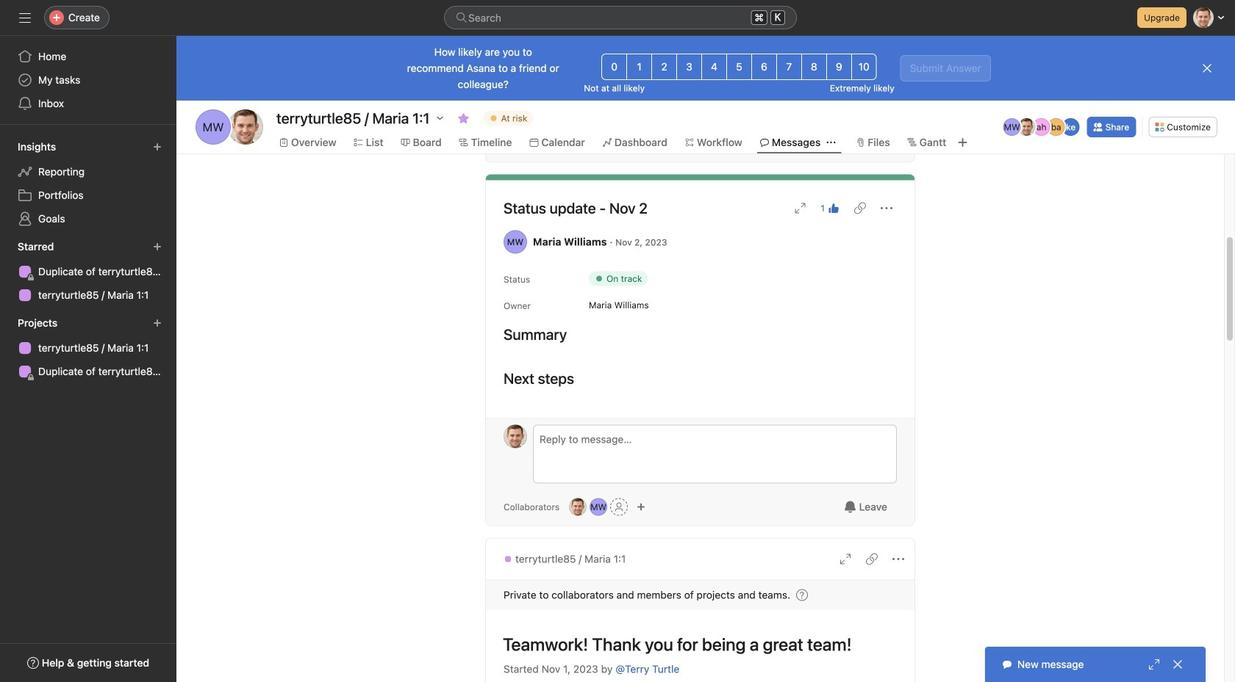 Task type: locate. For each thing, give the bounding box(es) containing it.
None field
[[444, 6, 797, 29]]

global element
[[0, 36, 176, 124]]

option group
[[602, 54, 877, 80]]

copy link image
[[866, 554, 878, 566]]

full screen image
[[840, 554, 851, 566]]

None radio
[[651, 54, 677, 80], [676, 54, 702, 80], [701, 54, 727, 80], [751, 54, 777, 80], [801, 54, 827, 80], [826, 54, 852, 80], [851, 54, 877, 80], [651, 54, 677, 80], [676, 54, 702, 80], [701, 54, 727, 80], [751, 54, 777, 80], [801, 54, 827, 80], [826, 54, 852, 80], [851, 54, 877, 80]]

add or remove collaborators image
[[569, 499, 587, 516]]

more actions image
[[881, 203, 892, 214]]

dismiss image
[[1201, 62, 1213, 74]]

open user profile image
[[504, 425, 527, 449]]

more actions image
[[892, 554, 904, 566]]

add or remove collaborators image
[[590, 499, 607, 516], [637, 503, 646, 512]]

None radio
[[602, 54, 627, 80], [627, 54, 652, 80], [726, 54, 752, 80], [776, 54, 802, 80], [602, 54, 627, 80], [627, 54, 652, 80], [726, 54, 752, 80], [776, 54, 802, 80]]



Task type: vqa. For each thing, say whether or not it's contained in the screenshot.
option
yes



Task type: describe. For each thing, give the bounding box(es) containing it.
remove from starred image
[[458, 112, 469, 124]]

expand new message image
[[1148, 659, 1160, 671]]

insights element
[[0, 134, 176, 234]]

copy link image
[[854, 203, 866, 214]]

starred element
[[0, 234, 176, 310]]

1 horizontal spatial add or remove collaborators image
[[637, 503, 646, 512]]

new insights image
[[153, 143, 162, 151]]

1 like. you liked this task image
[[828, 203, 840, 214]]

tab actions image
[[827, 138, 835, 147]]

Conversation Name text field
[[493, 628, 897, 662]]

hide sidebar image
[[19, 12, 31, 24]]

projects element
[[0, 310, 176, 387]]

full screen image
[[794, 203, 806, 214]]

Search tasks, projects, and more text field
[[444, 6, 797, 29]]

0 horizontal spatial add or remove collaborators image
[[590, 499, 607, 516]]

add tab image
[[957, 137, 968, 149]]

close image
[[1172, 659, 1184, 671]]



